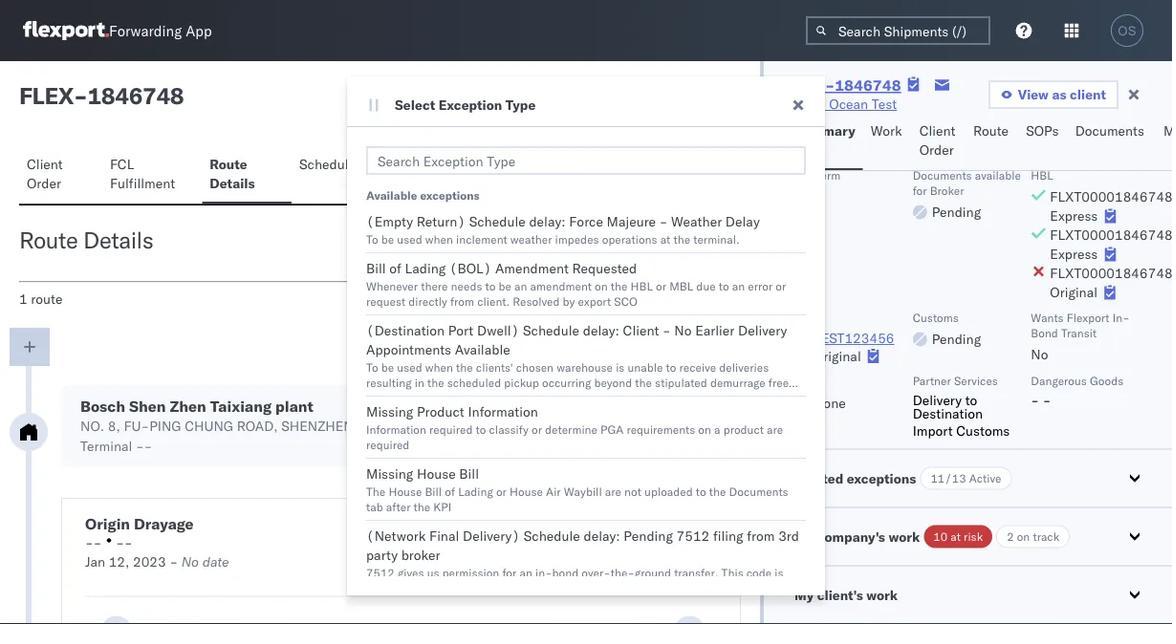 Task type: vqa. For each thing, say whether or not it's contained in the screenshot.
first oct from the bottom of the page
no



Task type: locate. For each thing, give the bounding box(es) containing it.
1 vertical spatial no
[[1031, 346, 1049, 362]]

flexport
[[1067, 310, 1110, 324]]

0 vertical spatial pending
[[932, 203, 981, 220]]

schedule inside (network final delivery) schedule delay: pending 7512 filing from 3rd party broker 7512 gives us permission for an in-bond over-the-ground transfer. this code is used when we are pending a 7512 filing from a 3rd party customs broker to dispatch to trucker
[[524, 528, 580, 545]]

is inside (network final delivery) schedule delay: pending 7512 filing from 3rd party broker 7512 gives us permission for an in-bond over-the-ground transfer. this code is used when we are pending a 7512 filing from a 3rd party customs broker to dispatch to trucker
[[775, 566, 784, 580]]

of up kpi
[[445, 484, 455, 499]]

0 vertical spatial from
[[450, 294, 474, 308]]

1 horizontal spatial route
[[210, 156, 247, 173]]

-
[[74, 81, 87, 110], [660, 213, 668, 230], [663, 322, 671, 339], [1031, 391, 1039, 408], [1043, 391, 1051, 408], [136, 438, 144, 455], [144, 438, 152, 455], [85, 535, 93, 551], [93, 535, 102, 551], [116, 535, 124, 551], [124, 535, 133, 551], [170, 554, 178, 570]]

1 horizontal spatial details
[[210, 175, 255, 192]]

on inside (destination port dwell) schedule delay: client -  no earlier delivery appointments available to be used when the clients' chosen warehouse is unable to receive deliveries resulting in the scheduled pickup occurring beyond the stipulated demurrage free time missing product information information required to classify or determine pga requirements on a product are required
[[698, 422, 711, 437]]

exceptions right related
[[847, 470, 916, 486]]

route up route
[[19, 226, 78, 254]]

lading up "there"
[[405, 260, 446, 277]]

--
[[85, 535, 102, 551], [116, 535, 133, 551]]

2 -- from the left
[[116, 535, 133, 551]]

1 vertical spatial flex-
[[548, 514, 588, 531]]

1 horizontal spatial on
[[698, 422, 711, 437]]

documents inside documents available for broker
[[913, 167, 972, 182]]

schedule right route details button
[[299, 156, 356, 173]]

0 horizontal spatial is
[[616, 360, 625, 374]]

1 horizontal spatial client
[[623, 322, 659, 339]]

receive
[[679, 360, 716, 374]]

1
[[19, 291, 27, 307]]

1 vertical spatial delay:
[[583, 322, 620, 339]]

original for express
[[1050, 284, 1098, 300]]

pending for documents available for broker
[[932, 203, 981, 220]]

1 vertical spatial order
[[27, 175, 61, 192]]

schedule down resolved
[[523, 322, 580, 339]]

3 containers
[[496, 567, 574, 583]]

0 vertical spatial exceptions
[[420, 188, 480, 202]]

1 horizontal spatial client order
[[920, 122, 956, 158]]

containers down •
[[507, 567, 574, 583]]

7512 left 'gives'
[[366, 566, 395, 580]]

available inside (destination port dwell) schedule delay: client -  no earlier delivery appointments available to be used when the clients' chosen warehouse is unable to receive deliveries resulting in the scheduled pickup occurring beyond the stipulated demurrage free time missing product information information required to classify or determine pga requirements on a product are required
[[455, 341, 510, 358]]

by
[[563, 294, 575, 308]]

1 vertical spatial is
[[775, 566, 784, 580]]

when down appointments
[[425, 360, 453, 374]]

for inside documents available for broker
[[913, 183, 927, 197]]

my left client's
[[795, 586, 814, 603]]

are right "product"
[[767, 422, 783, 437]]

to inside (destination port dwell) schedule delay: client -  no earlier delivery appointments available to be used when the clients' chosen warehouse is unable to receive deliveries resulting in the scheduled pickup occurring beyond the stipulated demurrage free time missing product information information required to classify or determine pga requirements on a product are required
[[366, 360, 378, 374]]

information up classify
[[468, 404, 538, 420]]

details
[[210, 175, 255, 192], [83, 226, 153, 254]]

delay: for pending
[[584, 528, 620, 545]]

1 vertical spatial required
[[366, 437, 410, 452]]

be down the (empty
[[381, 232, 394, 246]]

guangdong,
[[361, 418, 435, 435]]

0 horizontal spatial at
[[660, 232, 671, 246]]

documents up the broker
[[913, 167, 972, 182]]

bol button
[[452, 147, 494, 204]]

pending inside (network final delivery) schedule delay: pending 7512 filing from 3rd party broker 7512 gives us permission for an in-bond over-the-ground transfer. this code is used when we are pending a 7512 filing from a 3rd party customs broker to dispatch to trucker
[[624, 528, 673, 545]]

client order
[[920, 122, 956, 158], [27, 156, 63, 192]]

the
[[674, 232, 691, 246], [611, 279, 628, 293], [456, 360, 473, 374], [427, 375, 444, 390], [635, 375, 652, 390], [709, 484, 726, 499], [414, 500, 431, 514]]

0 vertical spatial of
[[389, 260, 402, 277]]

ping
[[149, 418, 181, 435]]

summary
[[795, 122, 856, 139]]

1 vertical spatial route details
[[19, 226, 153, 254]]

warehouse
[[557, 360, 613, 374]]

to up stipulated
[[666, 360, 677, 374]]

bosch for shen
[[80, 397, 125, 416]]

2 vertical spatial route
[[19, 226, 78, 254]]

client down flex
[[27, 156, 63, 173]]

at inside the (empty return) schedule delay: force majeure -  weather delay to be used when inclement weather impedes operations at the terminal.
[[660, 232, 671, 246]]

hbl inside the bill of lading (bol) amendment requested whenever there needs to be an amendment on the hbl or mbl due to an error or request directly from client. resolved by export sco
[[631, 279, 653, 293]]

client inside (destination port dwell) schedule delay: client -  no earlier delivery appointments available to be used when the clients' chosen warehouse is unable to receive deliveries resulting in the scheduled pickup occurring beyond the stipulated demurrage free time missing product information information required to classify or determine pga requirements on a product are required
[[623, 322, 659, 339]]

details right fcl fulfillment button
[[210, 175, 255, 192]]

to right due
[[719, 279, 729, 293]]

missing down resulting
[[366, 404, 413, 420]]

fcl fulfillment button
[[102, 147, 202, 204]]

1 missing from the top
[[366, 404, 413, 420]]

0 vertical spatial express
[[1050, 207, 1098, 224]]

0 horizontal spatial filing
[[548, 581, 574, 595]]

force
[[569, 213, 603, 230]]

0 vertical spatial used
[[397, 232, 422, 246]]

of inside missing house bill the house bill of lading or house air waybill are not uploaded to the documents tab after the kpi
[[445, 484, 455, 499]]

2 horizontal spatial bill
[[459, 466, 479, 482]]

1 horizontal spatial lading
[[458, 484, 493, 499]]

bill
[[366, 260, 386, 277], [459, 466, 479, 482], [425, 484, 442, 499]]

bill down 518117,
[[459, 466, 479, 482]]

lading up delivery)
[[458, 484, 493, 499]]

information down time on the left of page
[[366, 422, 426, 437]]

when inside the (empty return) schedule delay: force majeure -  weather delay to be used when inclement weather impedes operations at the terminal.
[[425, 232, 453, 246]]

be inside the (empty return) schedule delay: force majeure -  weather delay to be used when inclement weather impedes operations at the terminal.
[[381, 232, 394, 246]]

0 vertical spatial client
[[920, 122, 956, 139]]

client down sco at the top of the page
[[623, 322, 659, 339]]

house
[[417, 466, 456, 482], [389, 484, 422, 499], [510, 484, 543, 499]]

broker
[[401, 547, 440, 564], [711, 581, 744, 595]]

flex- up bosch ocean test
[[788, 76, 835, 95]]

1 horizontal spatial are
[[605, 484, 622, 499]]

0 vertical spatial route details
[[210, 156, 255, 192]]

2 vertical spatial flxt00001846748
[[1050, 264, 1172, 281]]

Search Exception Type text field
[[366, 146, 806, 175]]

missing inside (destination port dwell) schedule delay: client -  no earlier delivery appointments available to be used when the clients' chosen warehouse is unable to receive deliveries resulting in the scheduled pickup occurring beyond the stipulated demurrage free time missing product information information required to classify or determine pga requirements on a product are required
[[366, 404, 413, 420]]

or inside (destination port dwell) schedule delay: client -  no earlier delivery appointments available to be used when the clients' chosen warehouse is unable to receive deliveries resulting in the scheduled pickup occurring beyond the stipulated demurrage free time missing product information information required to classify or determine pga requirements on a product are required
[[532, 422, 542, 437]]

a right 3
[[507, 581, 513, 595]]

house up after at the bottom of the page
[[389, 484, 422, 499]]

flexport. image
[[23, 21, 109, 40]]

documents left related
[[729, 484, 789, 499]]

client order button left fcl
[[19, 147, 102, 204]]

express down sops button
[[1050, 207, 1098, 224]]

transit
[[1061, 325, 1097, 339]]

original down test123456
[[814, 347, 861, 364]]

needs
[[451, 279, 482, 293]]

documents
[[1075, 122, 1145, 139], [502, 156, 571, 173], [913, 167, 972, 182], [729, 484, 789, 499]]

0 vertical spatial broker
[[401, 547, 440, 564]]

schedule inside the (empty return) schedule delay: force majeure -  weather delay to be used when inclement weather impedes operations at the terminal.
[[469, 213, 526, 230]]

0 horizontal spatial documents button
[[494, 147, 582, 204]]

used inside (destination port dwell) schedule delay: client -  no earlier delivery appointments available to be used when the clients' chosen warehouse is unable to receive deliveries resulting in the scheduled pickup occurring beyond the stipulated demurrage free time missing product information information required to classify or determine pga requirements on a product are required
[[397, 360, 422, 374]]

to inside missing house bill the house bill of lading or house air waybill are not uploaded to the documents tab after the kpi
[[696, 484, 706, 499]]

delay: inside (destination port dwell) schedule delay: client -  no earlier delivery appointments available to be used when the clients' chosen warehouse is unable to receive deliveries resulting in the scheduled pickup occurring beyond the stipulated demurrage free time missing product information information required to classify or determine pga requirements on a product are required
[[583, 322, 620, 339]]

unable
[[628, 360, 663, 374]]

3rd up dispatch
[[779, 528, 799, 545]]

available up clients'
[[455, 341, 510, 358]]

2 vertical spatial from
[[577, 581, 601, 595]]

order up the broker
[[920, 142, 954, 158]]

delivery inside partner services delivery to destination import customs
[[913, 391, 962, 408]]

when down return)
[[425, 232, 453, 246]]

1 horizontal spatial client order button
[[912, 114, 966, 170]]

0 vertical spatial to
[[366, 232, 378, 246]]

be inside the bill of lading (bol) amendment requested whenever there needs to be an amendment on the hbl or mbl due to an error or request directly from client. resolved by export sco
[[499, 279, 512, 293]]

or inside missing house bill the house bill of lading or house air waybill are not uploaded to the documents tab after the kpi
[[496, 484, 507, 499]]

1 horizontal spatial information
[[468, 404, 538, 420]]

1 vertical spatial from
[[747, 528, 775, 545]]

1 horizontal spatial route details
[[210, 156, 255, 192]]

1 vertical spatial hbl
[[631, 279, 653, 293]]

documents for documents available for broker
[[913, 167, 972, 182]]

1 vertical spatial missing
[[366, 466, 413, 482]]

for left the broker
[[913, 183, 927, 197]]

inclement
[[456, 232, 508, 246]]

2023
[[133, 554, 166, 570]]

shen
[[129, 397, 166, 416]]

1 vertical spatial to
[[366, 360, 378, 374]]

on left "product"
[[698, 422, 711, 437]]

missing inside missing house bill the house bill of lading or house air waybill are not uploaded to the documents tab after the kpi
[[366, 466, 413, 482]]

pending down the broker
[[932, 203, 981, 220]]

an down amendment at the left
[[515, 279, 527, 293]]

1 vertical spatial route
[[210, 156, 247, 173]]

2 vertical spatial client
[[623, 322, 659, 339]]

3 flxt00001846748 from the top
[[1050, 264, 1172, 281]]

0 vertical spatial containers
[[374, 156, 441, 173]]

in-
[[535, 566, 552, 580]]

missing house bill the house bill of lading or house air waybill are not uploaded to the documents tab after the kpi
[[366, 466, 789, 514]]

my left company's
[[795, 528, 814, 545]]

documents for rightmost documents button
[[1075, 122, 1145, 139]]

plant
[[275, 397, 313, 416]]

2 vertical spatial 7512
[[516, 581, 545, 595]]

8,
[[108, 418, 120, 435]]

ground
[[635, 566, 671, 580]]

terminal.
[[694, 232, 740, 246]]

work for my company's work
[[889, 528, 920, 545]]

destination
[[913, 404, 983, 421]]

documents down client
[[1075, 122, 1145, 139]]

carrier
[[646, 540, 685, 557]]

scheduled
[[447, 375, 501, 390]]

bosch inside bosch shen zhen taixiang plant no. 8, fu-ping chung road, shenzhen, guangdong, 518117, china terminal --
[[80, 397, 125, 416]]

to right uploaded
[[696, 484, 706, 499]]

7512 up transfer. on the bottom
[[677, 528, 710, 545]]

0 vertical spatial no
[[674, 322, 692, 339]]

delivery up order:
[[478, 515, 527, 532]]

a
[[714, 422, 721, 437], [507, 581, 513, 595], [604, 581, 610, 595]]

delivery up deliveries
[[738, 322, 787, 339]]

route details up route
[[19, 226, 153, 254]]

my company's work
[[795, 528, 920, 545]]

0 horizontal spatial are
[[443, 581, 459, 595]]

schedule up inclement
[[469, 213, 526, 230]]

containers up available exceptions on the top left
[[374, 156, 441, 173]]

delay:
[[529, 213, 566, 230], [583, 322, 620, 339], [584, 528, 620, 545]]

schedule up the in-
[[524, 528, 580, 545]]

0 vertical spatial bosch
[[788, 96, 826, 112]]

from down needs
[[450, 294, 474, 308]]

to down the (empty
[[366, 232, 378, 246]]

2 flxt00001846748 from the top
[[1050, 226, 1172, 243]]

a down the over-
[[604, 581, 610, 595]]

test
[[872, 96, 897, 112]]

goods
[[1090, 373, 1124, 388]]

filing up this
[[713, 528, 744, 545]]

my inside "button"
[[795, 586, 814, 603]]

1 horizontal spatial filing
[[713, 528, 744, 545]]

0 horizontal spatial from
[[450, 294, 474, 308]]

active
[[969, 471, 1002, 485]]

used down appointments
[[397, 360, 422, 374]]

1 express from the top
[[1050, 207, 1098, 224]]

not sent to carrier
[[575, 540, 685, 557]]

are inside (network final delivery) schedule delay: pending 7512 filing from 3rd party broker 7512 gives us permission for an in-bond over-the-ground transfer. this code is used when we are pending a 7512 filing from a 3rd party customs broker to dispatch to trucker
[[443, 581, 459, 595]]

0 horizontal spatial available
[[366, 188, 417, 202]]

import
[[913, 422, 953, 438]]

0 vertical spatial delay:
[[529, 213, 566, 230]]

2 my from the top
[[795, 586, 814, 603]]

0 vertical spatial is
[[616, 360, 625, 374]]

when down 'gives'
[[394, 581, 422, 595]]

code
[[747, 566, 772, 580]]

from down the over-
[[577, 581, 601, 595]]

at right 10
[[951, 529, 961, 544]]

route up available
[[973, 122, 1009, 139]]

an inside (network final delivery) schedule delay: pending 7512 filing from 3rd party broker 7512 gives us permission for an in-bond over-the-ground transfer. this code is used when we are pending a 7512 filing from a 3rd party customs broker to dispatch to trucker
[[520, 566, 533, 580]]

pending
[[932, 203, 981, 220], [932, 330, 981, 347], [624, 528, 673, 545]]

original up flexport
[[1050, 284, 1098, 300]]

house up kpi
[[417, 466, 456, 482]]

work inside my client's work "button"
[[867, 586, 898, 603]]

documents down 'type' at the top
[[502, 156, 571, 173]]

used inside the (empty return) schedule delay: force majeure -  weather delay to be used when inclement weather impedes operations at the terminal.
[[397, 232, 422, 246]]

order down flex
[[27, 175, 61, 192]]

broker down this
[[711, 581, 744, 595]]

lading inside missing house bill the house bill of lading or house air waybill are not uploaded to the documents tab after the kpi
[[458, 484, 493, 499]]

1 to from the top
[[366, 232, 378, 246]]

os button
[[1105, 9, 1149, 53]]

pending for customs
[[932, 330, 981, 347]]

0 vertical spatial party
[[366, 547, 398, 564]]

flex-1846748a button
[[548, 514, 655, 531]]

flex-1846748
[[788, 76, 901, 95]]

exceptions up return)
[[420, 188, 480, 202]]

0 horizontal spatial of
[[389, 260, 402, 277]]

1 horizontal spatial party
[[634, 581, 661, 595]]

are inside (destination port dwell) schedule delay: client -  no earlier delivery appointments available to be used when the clients' chosen warehouse is unable to receive deliveries resulting in the scheduled pickup occurring beyond the stipulated demurrage free time missing product information information required to classify or determine pga requirements on a product are required
[[767, 422, 783, 437]]

0 vertical spatial at
[[660, 232, 671, 246]]

delay: inside (network final delivery) schedule delay: pending 7512 filing from 3rd party broker 7512 gives us permission for an in-bond over-the-ground transfer. this code is used when we are pending a 7512 filing from a 3rd party customs broker to dispatch to trucker
[[584, 528, 620, 545]]

client order right work button
[[920, 122, 956, 158]]

are right we
[[443, 581, 459, 595]]

1 vertical spatial work
[[867, 586, 898, 603]]

available up the (empty
[[366, 188, 417, 202]]

1 vertical spatial pending
[[932, 330, 981, 347]]

0 vertical spatial details
[[210, 175, 255, 192]]

1 my from the top
[[795, 528, 814, 545]]

the inside the bill of lading (bol) amendment requested whenever there needs to be an amendment on the hbl or mbl due to an error or request directly from client. resolved by export sco
[[611, 279, 628, 293]]

from up code
[[747, 528, 775, 545]]

1 vertical spatial when
[[425, 360, 453, 374]]

0 horizontal spatial information
[[366, 422, 426, 437]]

order:
[[478, 535, 514, 551]]

when inside (network final delivery) schedule delay: pending 7512 filing from 3rd party broker 7512 gives us permission for an in-bond over-the-ground transfer. this code is used when we are pending a 7512 filing from a 3rd party customs broker to dispatch to trucker
[[394, 581, 422, 595]]

client right work
[[920, 122, 956, 139]]

flex- for 1846748
[[788, 76, 835, 95]]

0 horizontal spatial 3rd
[[613, 581, 631, 595]]

broker up 'gives'
[[401, 547, 440, 564]]

no left earlier
[[674, 322, 692, 339]]

bill up whenever
[[366, 260, 386, 277]]

1 vertical spatial for
[[502, 566, 517, 580]]

to up resulting
[[366, 360, 378, 374]]

messages button
[[582, 147, 661, 204]]

0 vertical spatial when
[[425, 232, 453, 246]]

client order button
[[912, 114, 966, 170], [19, 147, 102, 204]]

1846748 down forwarding at the left top of page
[[87, 81, 184, 110]]

2 missing from the top
[[366, 466, 413, 482]]

1 vertical spatial bosch
[[80, 397, 125, 416]]

delivery
[[738, 322, 787, 339], [913, 391, 962, 408], [478, 515, 527, 532]]

flex- for 1846748a
[[548, 514, 588, 531]]

sops
[[1026, 122, 1059, 139]]

1 horizontal spatial bosch
[[788, 96, 826, 112]]

2 horizontal spatial on
[[1017, 529, 1030, 544]]

0 vertical spatial 3rd
[[779, 528, 799, 545]]

party
[[366, 547, 398, 564], [634, 581, 661, 595]]

route details right fcl fulfillment button
[[210, 156, 255, 192]]

used up trucker
[[366, 581, 391, 595]]

documents inside missing house bill the house bill of lading or house air waybill are not uploaded to the documents tab after the kpi
[[729, 484, 789, 499]]

air
[[546, 484, 561, 499]]

1 vertical spatial available
[[455, 341, 510, 358]]

0 vertical spatial filing
[[713, 528, 744, 545]]

date
[[202, 554, 229, 570]]

3rd
[[779, 528, 799, 545], [613, 581, 631, 595]]

of up whenever
[[389, 260, 402, 277]]

order
[[920, 142, 954, 158], [27, 175, 61, 192]]

bosch shen zhen taixiang plant no. 8, fu-ping chung road, shenzhen, guangdong, 518117, china terminal --
[[80, 397, 531, 455]]

is up "beyond"
[[616, 360, 625, 374]]

no down bond
[[1031, 346, 1049, 362]]

bosch up no.
[[80, 397, 125, 416]]

0 vertical spatial order
[[920, 142, 954, 158]]

documents button
[[1068, 114, 1156, 170], [494, 147, 582, 204]]

are left not
[[605, 484, 622, 499]]

original
[[1050, 284, 1098, 300], [814, 347, 861, 364]]

assignees button
[[661, 147, 741, 204]]

7512 down the in-
[[516, 581, 545, 595]]

delay: inside the (empty return) schedule delay: force majeure -  weather delay to be used when inclement weather impedes operations at the terminal.
[[529, 213, 566, 230]]

bosch ocean test
[[788, 96, 897, 112]]

or right error
[[776, 279, 786, 293]]

be up client.
[[499, 279, 512, 293]]

for inside (network final delivery) schedule delay: pending 7512 filing from 3rd party broker 7512 gives us permission for an in-bond over-the-ground transfer. this code is used when we are pending a 7512 filing from a 3rd party customs broker to dispatch to trucker
[[502, 566, 517, 580]]

be inside (destination port dwell) schedule delay: client -  no earlier delivery appointments available to be used when the clients' chosen warehouse is unable to receive deliveries resulting in the scheduled pickup occurring beyond the stipulated demurrage free time missing product information information required to classify or determine pga requirements on a product are required
[[381, 360, 394, 374]]

2 vertical spatial pending
[[624, 528, 673, 545]]

0 horizontal spatial bill
[[366, 260, 386, 277]]

required down guangdong,
[[366, 437, 410, 452]]

hbl up sco at the top of the page
[[631, 279, 653, 293]]

customs down destination on the right of the page
[[956, 422, 1010, 438]]

work
[[871, 122, 902, 139]]

used inside (network final delivery) schedule delay: pending 7512 filing from 3rd party broker 7512 gives us permission for an in-bond over-the-ground transfer. this code is used when we are pending a 7512 filing from a 3rd party customs broker to dispatch to trucker
[[366, 581, 391, 595]]

an
[[515, 279, 527, 293], [732, 279, 745, 293], [520, 566, 533, 580]]

2
[[1007, 529, 1014, 544]]

on up export
[[595, 279, 608, 293]]

0 vertical spatial customs
[[913, 310, 959, 324]]

or up delivery order: on the left of page
[[496, 484, 507, 499]]

containers
[[374, 156, 441, 173], [507, 567, 574, 583]]

(network
[[366, 528, 426, 545]]

2 to from the top
[[366, 360, 378, 374]]

0 vertical spatial are
[[767, 422, 783, 437]]

containers inside button
[[374, 156, 441, 173]]

party down (network
[[366, 547, 398, 564]]

1 vertical spatial delivery
[[913, 391, 962, 408]]

1 horizontal spatial broker
[[711, 581, 744, 595]]

request
[[366, 294, 406, 308]]

0 vertical spatial mbl
[[670, 279, 694, 293]]

of inside the bill of lading (bol) amendment requested whenever there needs to be an amendment on the hbl or mbl due to an error or request directly from client. resolved by export sco
[[389, 260, 402, 277]]

schedule button
[[292, 147, 367, 204]]

flxt00001846748
[[1050, 188, 1172, 205], [1050, 226, 1172, 243], [1050, 264, 1172, 281]]

fcl fulfillment
[[110, 156, 175, 192]]

0 vertical spatial on
[[595, 279, 608, 293]]

route
[[973, 122, 1009, 139], [210, 156, 247, 173], [19, 226, 78, 254]]

1 vertical spatial customs
[[956, 422, 1010, 438]]

client
[[920, 122, 956, 139], [27, 156, 63, 173], [623, 322, 659, 339]]

1 horizontal spatial order
[[920, 142, 954, 158]]

wants
[[1031, 310, 1064, 324]]

1 route
[[19, 291, 63, 307]]

or right china
[[532, 422, 542, 437]]

0 vertical spatial flxt00001846748
[[1050, 188, 1172, 205]]

0 vertical spatial missing
[[366, 404, 413, 420]]

filing
[[713, 528, 744, 545], [548, 581, 574, 595]]

1 horizontal spatial of
[[445, 484, 455, 499]]

product
[[724, 422, 764, 437]]

view as client
[[1018, 86, 1106, 103]]

10
[[934, 529, 948, 544]]

house left air
[[510, 484, 543, 499]]



Task type: describe. For each thing, give the bounding box(es) containing it.
a inside (destination port dwell) schedule delay: client -  no earlier delivery appointments available to be used when the clients' chosen warehouse is unable to receive deliveries resulting in the scheduled pickup occurring beyond the stipulated demurrage free time missing product information information required to classify or determine pga requirements on a product are required
[[714, 422, 721, 437]]

earlier
[[695, 322, 735, 339]]

none
[[814, 394, 846, 411]]

delivery inside (destination port dwell) schedule delay: client -  no earlier delivery appointments available to be used when the clients' chosen warehouse is unable to receive deliveries resulting in the scheduled pickup occurring beyond the stipulated demurrage free time missing product information information required to classify or determine pga requirements on a product are required
[[738, 322, 787, 339]]

impedes
[[555, 232, 599, 246]]

bosch ocean test link
[[788, 95, 897, 114]]

client.
[[477, 294, 510, 308]]

chosen
[[516, 360, 554, 374]]

bill inside the bill of lading (bol) amendment requested whenever there needs to be an amendment on the hbl or mbl due to an error or request directly from client. resolved by export sco
[[366, 260, 386, 277]]

1 horizontal spatial from
[[577, 581, 601, 595]]

exceptions for available exceptions
[[420, 188, 480, 202]]

0 horizontal spatial 7512
[[366, 566, 395, 580]]

no.
[[80, 418, 104, 435]]

0 horizontal spatial route details
[[19, 226, 153, 254]]

1 vertical spatial bill
[[459, 466, 479, 482]]

ocean
[[829, 96, 868, 112]]

route
[[31, 291, 63, 307]]

1 vertical spatial broker
[[711, 581, 744, 595]]

work button
[[863, 114, 912, 170]]

2 horizontal spatial 7512
[[677, 528, 710, 545]]

1 -- from the left
[[85, 535, 102, 551]]

messages
[[590, 156, 650, 173]]

to left classify
[[476, 422, 486, 437]]

stipulated
[[655, 375, 707, 390]]

tab
[[366, 500, 383, 514]]

chung
[[185, 418, 233, 435]]

over-
[[582, 566, 611, 580]]

1 vertical spatial 3rd
[[613, 581, 631, 595]]

the left kpi
[[414, 500, 431, 514]]

my for my company's work
[[795, 528, 814, 545]]

client for left client order "button"
[[27, 156, 63, 173]]

lading inside the bill of lading (bol) amendment requested whenever there needs to be an amendment on the hbl or mbl due to an error or request directly from client. resolved by export sco
[[405, 260, 446, 277]]

this
[[722, 566, 744, 580]]

to up client.
[[485, 279, 496, 293]]

route button
[[966, 114, 1019, 170]]

1 horizontal spatial a
[[604, 581, 610, 595]]

there
[[421, 279, 448, 293]]

my client's work
[[795, 586, 898, 603]]

be for lading
[[499, 279, 512, 293]]

broker
[[930, 183, 964, 197]]

resolved
[[513, 294, 560, 308]]

documents available for broker
[[913, 167, 1021, 197]]

route details inside button
[[210, 156, 255, 192]]

dangerous goods - -
[[1031, 373, 1124, 408]]

- inside the (empty return) schedule delay: force majeure -  weather delay to be used when inclement weather impedes operations at the terminal.
[[660, 213, 668, 230]]

0 horizontal spatial a
[[507, 581, 513, 595]]

track
[[1033, 529, 1060, 544]]

sops button
[[1019, 114, 1068, 170]]

to right sent
[[630, 540, 643, 557]]

2 vertical spatial delivery
[[478, 515, 527, 532]]

2 vertical spatial on
[[1017, 529, 1030, 544]]

are inside missing house bill the house bill of lading or house air waybill are not uploaded to the documents tab after the kpi
[[605, 484, 622, 499]]

origin drayage
[[85, 514, 194, 534]]

11/13
[[931, 471, 966, 485]]

my for my client's work
[[795, 586, 814, 603]]

due
[[697, 279, 716, 293]]

1 horizontal spatial 7512
[[516, 581, 545, 595]]

2 horizontal spatial from
[[747, 528, 775, 545]]

when inside (destination port dwell) schedule delay: client -  no earlier delivery appointments available to be used when the clients' chosen warehouse is unable to receive deliveries resulting in the scheduled pickup occurring beyond the stipulated demurrage free time missing product information information required to classify or determine pga requirements on a product are required
[[425, 360, 453, 374]]

to inside the (empty return) schedule delay: force majeure -  weather delay to be used when inclement weather impedes operations at the terminal.
[[366, 232, 378, 246]]

1 vertical spatial information
[[366, 422, 426, 437]]

after
[[386, 500, 411, 514]]

flex - 1846748
[[19, 81, 184, 110]]

documents for the leftmost documents button
[[502, 156, 571, 173]]

pickup
[[504, 375, 539, 390]]

the right uploaded
[[709, 484, 726, 499]]

is inside (destination port dwell) schedule delay: client -  no earlier delivery appointments available to be used when the clients' chosen warehouse is unable to receive deliveries resulting in the scheduled pickup occurring beyond the stipulated demurrage free time missing product information information required to classify or determine pga requirements on a product are required
[[616, 360, 625, 374]]

0 horizontal spatial 1846748
[[87, 81, 184, 110]]

bol
[[460, 156, 486, 173]]

0 horizontal spatial client order
[[27, 156, 63, 192]]

0 vertical spatial available
[[366, 188, 417, 202]]

details inside route details button
[[210, 175, 255, 192]]

containers button
[[367, 147, 452, 204]]

route inside route details
[[210, 156, 247, 173]]

upload
[[380, 86, 426, 102]]

1 horizontal spatial required
[[429, 422, 473, 437]]

forwarding app
[[109, 22, 212, 40]]

0 vertical spatial information
[[468, 404, 538, 420]]

the-
[[611, 566, 635, 580]]

2 express from the top
[[1050, 245, 1098, 262]]

company's
[[817, 528, 885, 545]]

determine
[[545, 422, 598, 437]]

no inside wants flexport in- bond transit no
[[1031, 346, 1049, 362]]

time
[[366, 391, 389, 405]]

pga
[[601, 422, 624, 437]]

select
[[395, 97, 435, 113]]

0 horizontal spatial client order button
[[19, 147, 102, 204]]

11/13 active
[[931, 471, 1002, 485]]

1 vertical spatial details
[[83, 226, 153, 254]]

delay: for client
[[583, 322, 620, 339]]

delay
[[726, 213, 760, 230]]

on inside the bill of lading (bol) amendment requested whenever there needs to be an amendment on the hbl or mbl due to an error or request directly from client. resolved by export sco
[[595, 279, 608, 293]]

or left due
[[656, 279, 667, 293]]

from inside the bill of lading (bol) amendment requested whenever there needs to be an amendment on the hbl or mbl due to an error or request directly from client. resolved by export sco
[[450, 294, 474, 308]]

Search Shipments (/) text field
[[806, 16, 991, 45]]

client for rightmost client order "button"
[[920, 122, 956, 139]]

0 horizontal spatial no
[[181, 554, 199, 570]]

china
[[496, 418, 531, 435]]

client
[[1070, 86, 1106, 103]]

to left trucker
[[366, 596, 377, 611]]

clients'
[[476, 360, 513, 374]]

0 horizontal spatial order
[[27, 175, 61, 192]]

work for my client's work
[[867, 586, 898, 603]]

0 horizontal spatial broker
[[401, 547, 440, 564]]

exceptions for related exceptions
[[847, 470, 916, 486]]

•
[[548, 540, 552, 557]]

the inside the (empty return) schedule delay: force majeure -  weather delay to be used when inclement weather impedes operations at the terminal.
[[674, 232, 691, 246]]

1 vertical spatial filing
[[548, 581, 574, 595]]

1 horizontal spatial 1846748
[[835, 76, 901, 95]]

flex-1846748a
[[548, 514, 655, 531]]

bond
[[552, 566, 579, 580]]

schedule inside (destination port dwell) schedule delay: client -  no earlier delivery appointments available to be used when the clients' chosen warehouse is unable to receive deliveries resulting in the scheduled pickup occurring beyond the stipulated demurrage free time missing product information information required to classify or determine pga requirements on a product are required
[[523, 322, 580, 339]]

the
[[366, 484, 386, 499]]

terminal
[[80, 438, 132, 455]]

available exceptions
[[366, 188, 480, 202]]

1 flxt00001846748 from the top
[[1050, 188, 1172, 205]]

os
[[1118, 23, 1137, 38]]

amendment
[[530, 279, 592, 293]]

to down code
[[747, 581, 758, 595]]

dwell)
[[477, 322, 520, 339]]

1 vertical spatial containers
[[507, 567, 574, 583]]

to inside partner services delivery to destination import customs
[[965, 391, 978, 408]]

not
[[625, 484, 642, 499]]

(empty return) schedule delay: force majeure -  weather delay to be used when inclement weather impedes operations at the terminal.
[[366, 213, 760, 246]]

partner
[[913, 373, 951, 388]]

customs inside partner services delivery to destination import customs
[[956, 422, 1010, 438]]

mbl inside the bill of lading (bol) amendment requested whenever there needs to be an amendment on the hbl or mbl due to an error or request directly from client. resolved by export sco
[[670, 279, 694, 293]]

taixiang
[[210, 397, 272, 416]]

whenever
[[366, 279, 418, 293]]

0 horizontal spatial route
[[19, 226, 78, 254]]

my client's work button
[[764, 566, 1172, 623]]

(network final delivery) schedule delay: pending 7512 filing from 3rd party broker 7512 gives us permission for an in-bond over-the-ground transfer. this code is used when we are pending a 7512 filing from a 3rd party customs broker to dispatch to trucker
[[366, 528, 806, 611]]

delivery order:
[[478, 515, 527, 551]]

1 vertical spatial mbl
[[795, 310, 819, 324]]

no inside (destination port dwell) schedule delay: client -  no earlier delivery appointments available to be used when the clients' chosen warehouse is unable to receive deliveries resulting in the scheduled pickup occurring beyond the stipulated demurrage free time missing product information information required to classify or determine pga requirements on a product are required
[[674, 322, 692, 339]]

error
[[748, 279, 773, 293]]

majeure
[[607, 213, 656, 230]]

be for schedule
[[381, 232, 394, 246]]

0 horizontal spatial required
[[366, 437, 410, 452]]

gives
[[398, 566, 424, 580]]

2 on track
[[1007, 529, 1060, 544]]

the up scheduled
[[456, 360, 473, 374]]

1 horizontal spatial hbl
[[1031, 167, 1054, 182]]

occurring
[[542, 375, 591, 390]]

2 horizontal spatial route
[[973, 122, 1009, 139]]

1 vertical spatial at
[[951, 529, 961, 544]]

transfer.
[[674, 566, 719, 580]]

original for flxt00001846748
[[814, 347, 861, 364]]

- inside (destination port dwell) schedule delay: client -  no earlier delivery appointments available to be used when the clients' chosen warehouse is unable to receive deliveries resulting in the scheduled pickup occurring beyond the stipulated demurrage free time missing product information information required to classify or determine pga requirements on a product are required
[[663, 322, 671, 339]]

an left error
[[732, 279, 745, 293]]

the right in
[[427, 375, 444, 390]]

type
[[506, 97, 536, 113]]

in-
[[1113, 310, 1130, 324]]

amendment
[[495, 260, 569, 277]]

2 vertical spatial bill
[[425, 484, 442, 499]]

trucker
[[380, 596, 417, 611]]

bond
[[1031, 325, 1058, 339]]

1 horizontal spatial 3rd
[[779, 528, 799, 545]]

weather
[[511, 232, 552, 246]]

forwarding
[[109, 22, 182, 40]]

1 horizontal spatial documents button
[[1068, 114, 1156, 170]]

10 at risk
[[934, 529, 983, 544]]

the down 'unable'
[[635, 375, 652, 390]]

bosch for ocean
[[788, 96, 826, 112]]

schedule inside button
[[299, 156, 356, 173]]

fcl
[[110, 156, 134, 173]]

0 horizontal spatial party
[[366, 547, 398, 564]]

document
[[429, 86, 495, 102]]

us
[[427, 566, 439, 580]]



